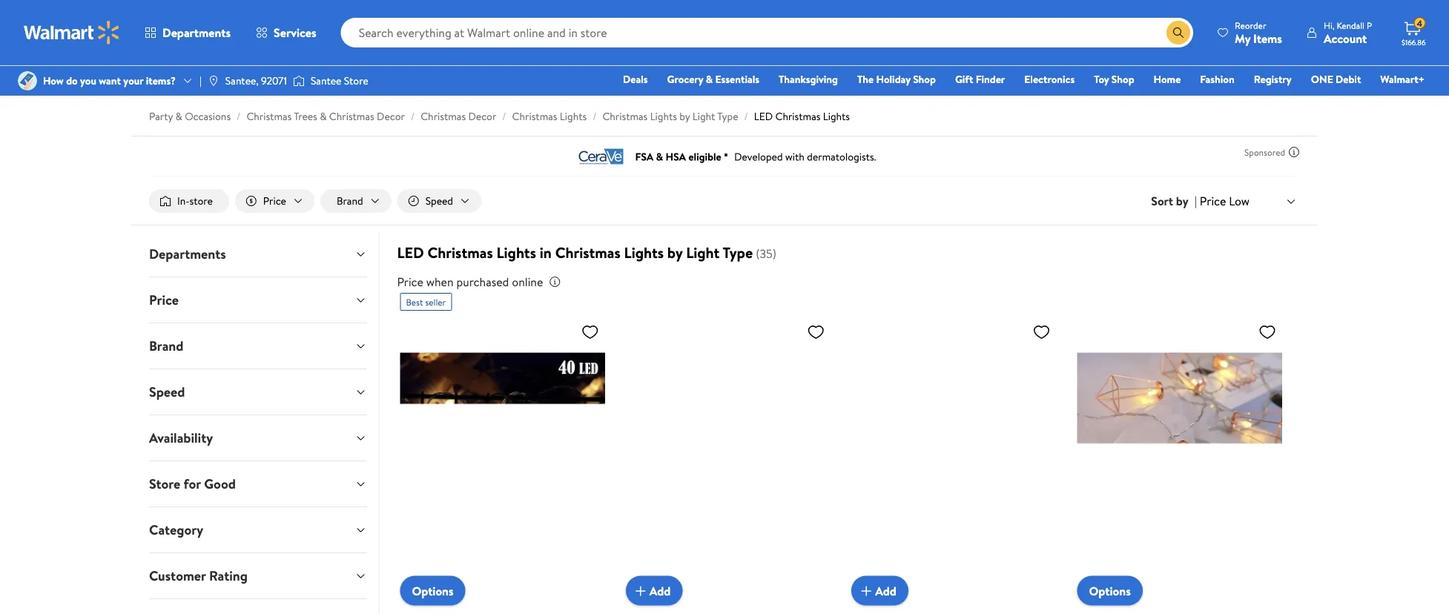 Task type: describe. For each thing, give the bounding box(es) containing it.
customer rating button
[[137, 554, 379, 599]]

1 / from the left
[[237, 109, 241, 124]]

2 / from the left
[[411, 109, 415, 124]]

0 vertical spatial by
[[680, 109, 690, 124]]

sponsored
[[1245, 146, 1286, 158]]

92071
[[261, 73, 287, 88]]

good
[[204, 475, 236, 493]]

customer rating tab
[[137, 554, 379, 599]]

toy shop link
[[1088, 71, 1142, 87]]

0 vertical spatial price button
[[235, 189, 315, 213]]

party & occasions link
[[149, 109, 231, 124]]

customer
[[149, 567, 206, 585]]

the
[[858, 72, 874, 86]]

toy shop
[[1094, 72, 1135, 86]]

by inside sort and filter section element
[[1177, 193, 1189, 209]]

home link
[[1147, 71, 1188, 87]]

occasions
[[185, 109, 231, 124]]

category
[[149, 521, 203, 539]]

0 vertical spatial type
[[718, 109, 739, 124]]

brand for the bottom brand dropdown button
[[149, 337, 184, 355]]

your
[[123, 73, 143, 88]]

2 shop from the left
[[1112, 72, 1135, 86]]

christmas trees & christmas decor link
[[247, 109, 405, 124]]

account
[[1324, 30, 1367, 46]]

best
[[406, 296, 423, 308]]

price inside "tab"
[[149, 291, 179, 309]]

services
[[274, 24, 317, 41]]

sort and filter section element
[[131, 177, 1318, 225]]

add for add to cart icon related to add to favorites list, betus 10 pack wine bottles cork string lights battery powered decorations for wedding, christmas & party image
[[876, 583, 897, 599]]

add to favorites list, tsv 3.28ft usb led strip light 5050 rgb 16 colors for 32-40" tv pc monitor backlight image
[[807, 323, 825, 341]]

in
[[540, 242, 552, 263]]

price when purchased online
[[397, 274, 543, 290]]

store
[[190, 194, 213, 208]]

in-store
[[177, 194, 213, 208]]

you
[[80, 73, 96, 88]]

category button
[[137, 508, 379, 553]]

christmas lights by light type link
[[603, 109, 739, 124]]

options link for 'christmas led star string lights, 19.68ft 40led string lights indoor/outdoor waterproof decorative light, starry fairy string lights for bedroom, garden, christmas tree, wedding, usb power, i0959' image
[[400, 576, 466, 606]]

one debit
[[1311, 72, 1362, 86]]

how do you want your items?
[[43, 73, 176, 88]]

5 / from the left
[[745, 109, 748, 124]]

do
[[66, 73, 78, 88]]

1 horizontal spatial &
[[320, 109, 327, 124]]

1 decor from the left
[[377, 109, 405, 124]]

electronics
[[1025, 72, 1075, 86]]

add to favorites list, christmas led star string lights, 19.68ft 40led string lights indoor/outdoor waterproof decorative light, starry fairy string lights for bedroom, garden, christmas tree, wedding, usb power, i0959 image
[[582, 323, 599, 341]]

deals
[[623, 72, 648, 86]]

departments button
[[137, 232, 379, 277]]

add to favorites list, twinkle star 10 led 6.6 ft diamond string lights battery operated, geometric string lights warm white, rose gold metal lamps décor christmas lights image
[[1259, 323, 1277, 341]]

 image for santee, 92071
[[208, 75, 219, 87]]

christmas lights link
[[512, 109, 587, 124]]

1 shop from the left
[[913, 72, 936, 86]]

4 / from the left
[[593, 109, 597, 124]]

options for the "twinkle star 10 led 6.6 ft diamond string lights battery operated, geometric string lights warm white, rose gold metal lamps décor christmas lights" image
[[1090, 583, 1131, 599]]

grocery
[[667, 72, 704, 86]]

debit
[[1336, 72, 1362, 86]]

seller
[[425, 296, 446, 308]]

in-
[[177, 194, 190, 208]]

customer rating
[[149, 567, 248, 585]]

grocery & essentials link
[[661, 71, 766, 87]]

led christmas lights link
[[754, 109, 850, 124]]

kendall
[[1337, 19, 1365, 32]]

holiday
[[877, 72, 911, 86]]

1 horizontal spatial led
[[754, 109, 773, 124]]

twinkle star 10 led 6.6 ft diamond string lights battery operated, geometric string lights warm white, rose gold metal lamps décor christmas lights image
[[1078, 317, 1283, 594]]

Walmart Site-Wide search field
[[341, 18, 1194, 47]]

0 vertical spatial brand button
[[320, 189, 391, 213]]

brand tab
[[137, 324, 379, 369]]

price tab
[[137, 278, 379, 323]]

rating
[[209, 567, 248, 585]]

items?
[[146, 73, 176, 88]]

walmart+ link
[[1374, 71, 1432, 87]]

want
[[99, 73, 121, 88]]

registry
[[1254, 72, 1292, 86]]

thanksgiving link
[[772, 71, 845, 87]]

store for good tab
[[137, 462, 379, 507]]

sort
[[1152, 193, 1174, 209]]

sort by |
[[1152, 193, 1197, 209]]

when
[[426, 274, 454, 290]]

options link for the "twinkle star 10 led 6.6 ft diamond string lights battery operated, geometric string lights warm white, rose gold metal lamps décor christmas lights" image
[[1078, 576, 1143, 606]]

party & occasions / christmas trees & christmas decor / christmas decor / christmas lights / christmas lights by light type / led christmas lights
[[149, 109, 850, 124]]

add button for add to favorites list, betus 10 pack wine bottles cork string lights battery powered decorations for wedding, christmas & party image
[[852, 576, 909, 606]]

gift finder link
[[949, 71, 1012, 87]]

price inside 'popup button'
[[1200, 193, 1227, 209]]

availability button
[[137, 416, 379, 461]]

essentials
[[716, 72, 760, 86]]

options for 'christmas led star string lights, 19.68ft 40led string lights indoor/outdoor waterproof decorative light, starry fairy string lights for bedroom, garden, christmas tree, wedding, usb power, i0959' image
[[412, 583, 454, 599]]

santee, 92071
[[225, 73, 287, 88]]

legal information image
[[549, 276, 561, 288]]

1 vertical spatial type
[[723, 242, 753, 263]]

price low button
[[1197, 191, 1301, 211]]

store for good
[[149, 475, 236, 493]]

hi, kendall p account
[[1324, 19, 1373, 46]]

1 vertical spatial light
[[686, 242, 720, 263]]

availability tab
[[137, 416, 379, 461]]

| inside sort and filter section element
[[1195, 193, 1197, 209]]

the holiday shop link
[[851, 71, 943, 87]]

fashion link
[[1194, 71, 1242, 87]]

for
[[184, 475, 201, 493]]

in-store button
[[149, 189, 229, 213]]



Task type: locate. For each thing, give the bounding box(es) containing it.
store right santee
[[344, 73, 369, 88]]

grocery & essentials
[[667, 72, 760, 86]]

home
[[1154, 72, 1181, 86]]

& right party
[[175, 109, 182, 124]]

0 horizontal spatial  image
[[18, 71, 37, 91]]

store left for
[[149, 475, 180, 493]]

/ right christmas lights link
[[593, 109, 597, 124]]

santee,
[[225, 73, 259, 88]]

0 vertical spatial speed button
[[397, 189, 482, 213]]

by right sort
[[1177, 193, 1189, 209]]

0 horizontal spatial speed button
[[137, 370, 379, 415]]

speed button
[[397, 189, 482, 213], [137, 370, 379, 415]]

online
[[512, 274, 543, 290]]

speed tab
[[137, 370, 379, 415]]

2 decor from the left
[[468, 109, 497, 124]]

brand for topmost brand dropdown button
[[337, 194, 363, 208]]

how
[[43, 73, 64, 88]]

1 vertical spatial led
[[397, 242, 424, 263]]

1 horizontal spatial speed button
[[397, 189, 482, 213]]

departments tab
[[137, 232, 379, 277]]

add to cart image for add to favorites list, betus 10 pack wine bottles cork string lights battery powered decorations for wedding, christmas & party image
[[858, 582, 876, 600]]

party
[[149, 109, 173, 124]]

departments inside popup button
[[162, 24, 231, 41]]

led christmas lights in christmas lights by light type (35)
[[397, 242, 777, 263]]

1 horizontal spatial add button
[[852, 576, 909, 606]]

by down grocery
[[680, 109, 690, 124]]

christmas decor link
[[421, 109, 497, 124]]

add button for add to favorites list, tsv 3.28ft usb led strip light 5050 rgb 16 colors for 32-40" tv pc monitor backlight "icon"
[[626, 576, 683, 606]]

/ left christmas lights link
[[503, 109, 506, 124]]

walmart image
[[24, 21, 120, 45]]

gift finder
[[955, 72, 1005, 86]]

light down grocery & essentials link
[[693, 109, 715, 124]]

one
[[1311, 72, 1334, 86]]

departments button
[[132, 15, 243, 50]]

p
[[1367, 19, 1373, 32]]

led
[[754, 109, 773, 124], [397, 242, 424, 263]]

light down sort and filter section element at the top of page
[[686, 242, 720, 263]]

| left price low
[[1195, 193, 1197, 209]]

1 horizontal spatial speed
[[426, 194, 453, 208]]

services button
[[243, 15, 329, 50]]

0 horizontal spatial add
[[650, 583, 671, 599]]

type
[[718, 109, 739, 124], [723, 242, 753, 263]]

santee store
[[311, 73, 369, 88]]

add button
[[626, 576, 683, 606], [852, 576, 909, 606]]

type down essentials
[[718, 109, 739, 124]]

& for party
[[175, 109, 182, 124]]

4
[[1417, 17, 1423, 29]]

2 add from the left
[[876, 583, 897, 599]]

 image for how do you want your items?
[[18, 71, 37, 91]]

& right grocery
[[706, 72, 713, 86]]

led down essentials
[[754, 109, 773, 124]]

&
[[706, 72, 713, 86], [175, 109, 182, 124], [320, 109, 327, 124]]

gift
[[955, 72, 974, 86]]

ad disclaimer and feedback for skylinedisplayad image
[[1289, 146, 1301, 158]]

1 vertical spatial |
[[1195, 193, 1197, 209]]

led up best
[[397, 242, 424, 263]]

1 add from the left
[[650, 583, 671, 599]]

speed button inside sort and filter section element
[[397, 189, 482, 213]]

decor left christmas decor link
[[377, 109, 405, 124]]

thanksgiving
[[779, 72, 838, 86]]

departments down in-store button
[[149, 245, 226, 263]]

brand inside tab
[[149, 337, 184, 355]]

decor left christmas lights link
[[468, 109, 497, 124]]

1 vertical spatial speed
[[149, 383, 185, 401]]

1 vertical spatial departments
[[149, 245, 226, 263]]

light
[[693, 109, 715, 124], [686, 242, 720, 263]]

1 vertical spatial speed button
[[137, 370, 379, 415]]

brand inside sort and filter section element
[[337, 194, 363, 208]]

1 add to cart image from the left
[[632, 582, 650, 600]]

store inside 'dropdown button'
[[149, 475, 180, 493]]

santee
[[311, 73, 342, 88]]

departments inside dropdown button
[[149, 245, 226, 263]]

1 horizontal spatial store
[[344, 73, 369, 88]]

 image left santee,
[[208, 75, 219, 87]]

decor
[[377, 109, 405, 124], [468, 109, 497, 124]]

0 vertical spatial |
[[200, 73, 202, 88]]

add for add to favorites list, tsv 3.28ft usb led strip light 5050 rgb 16 colors for 32-40" tv pc monitor backlight "icon"'s add to cart icon
[[650, 583, 671, 599]]

speed inside sort and filter section element
[[426, 194, 453, 208]]

0 horizontal spatial &
[[175, 109, 182, 124]]

low
[[1230, 193, 1250, 209]]

items
[[1254, 30, 1283, 46]]

0 vertical spatial store
[[344, 73, 369, 88]]

1 horizontal spatial add
[[876, 583, 897, 599]]

one debit link
[[1305, 71, 1368, 87]]

& right trees
[[320, 109, 327, 124]]

/
[[237, 109, 241, 124], [411, 109, 415, 124], [503, 109, 506, 124], [593, 109, 597, 124], [745, 109, 748, 124]]

2 vertical spatial by
[[668, 242, 683, 263]]

2 add to cart image from the left
[[858, 582, 876, 600]]

availability
[[149, 429, 213, 447]]

price low
[[1200, 193, 1250, 209]]

hi,
[[1324, 19, 1335, 32]]

trees
[[294, 109, 317, 124]]

add to cart image for add to favorites list, tsv 3.28ft usb led strip light 5050 rgb 16 colors for 32-40" tv pc monitor backlight "icon"
[[632, 582, 650, 600]]

deals link
[[617, 71, 655, 87]]

electronics link
[[1018, 71, 1082, 87]]

0 horizontal spatial shop
[[913, 72, 936, 86]]

1 horizontal spatial options link
[[1078, 576, 1143, 606]]

registry link
[[1248, 71, 1299, 87]]

options
[[412, 583, 454, 599], [1090, 583, 1131, 599]]

1 horizontal spatial add to cart image
[[858, 582, 876, 600]]

1 options link from the left
[[400, 576, 466, 606]]

1 horizontal spatial brand
[[337, 194, 363, 208]]

1 options from the left
[[412, 583, 454, 599]]

0 horizontal spatial led
[[397, 242, 424, 263]]

1 add button from the left
[[626, 576, 683, 606]]

store
[[344, 73, 369, 88], [149, 475, 180, 493]]

1 vertical spatial by
[[1177, 193, 1189, 209]]

Search search field
[[341, 18, 1194, 47]]

departments up 'items?'
[[162, 24, 231, 41]]

departments
[[162, 24, 231, 41], [149, 245, 226, 263]]

/ right occasions
[[237, 109, 241, 124]]

1 horizontal spatial options
[[1090, 583, 1131, 599]]

by
[[680, 109, 690, 124], [1177, 193, 1189, 209], [668, 242, 683, 263]]

0 horizontal spatial brand
[[149, 337, 184, 355]]

category tab
[[137, 508, 379, 553]]

walmart+
[[1381, 72, 1425, 86]]

& for grocery
[[706, 72, 713, 86]]

 image
[[293, 73, 305, 88]]

0 horizontal spatial store
[[149, 475, 180, 493]]

finder
[[976, 72, 1005, 86]]

toy
[[1094, 72, 1110, 86]]

1 horizontal spatial  image
[[208, 75, 219, 87]]

add to favorites list, betus 10 pack wine bottles cork string lights battery powered decorations for wedding, christmas & party image
[[1033, 323, 1051, 341]]

0 horizontal spatial add to cart image
[[632, 582, 650, 600]]

0 vertical spatial light
[[693, 109, 715, 124]]

price button down departments dropdown button
[[137, 278, 379, 323]]

(35)
[[756, 246, 777, 262]]

|
[[200, 73, 202, 88], [1195, 193, 1197, 209]]

price
[[1200, 193, 1227, 209], [263, 194, 286, 208], [397, 274, 424, 290], [149, 291, 179, 309]]

store for good button
[[137, 462, 379, 507]]

1 vertical spatial brand button
[[137, 324, 379, 369]]

& inside grocery & essentials link
[[706, 72, 713, 86]]

shop right toy
[[1112, 72, 1135, 86]]

speed
[[426, 194, 453, 208], [149, 383, 185, 401]]

0 horizontal spatial decor
[[377, 109, 405, 124]]

reorder my items
[[1235, 19, 1283, 46]]

christmas led star string lights, 19.68ft 40led string lights indoor/outdoor waterproof decorative light, starry fairy string lights for bedroom, garden, christmas tree, wedding, usb power, i0959 image
[[400, 317, 605, 594]]

| up occasions
[[200, 73, 202, 88]]

2 options link from the left
[[1078, 576, 1143, 606]]

best seller
[[406, 296, 446, 308]]

 image left how
[[18, 71, 37, 91]]

the holiday shop
[[858, 72, 936, 86]]

$166.86
[[1402, 37, 1426, 47]]

fashion
[[1201, 72, 1235, 86]]

0 horizontal spatial options link
[[400, 576, 466, 606]]

shop right holiday
[[913, 72, 936, 86]]

1 vertical spatial price button
[[137, 278, 379, 323]]

by down sort and filter section element at the top of page
[[668, 242, 683, 263]]

price button
[[235, 189, 315, 213], [137, 278, 379, 323]]

add
[[650, 583, 671, 599], [876, 583, 897, 599]]

search icon image
[[1173, 27, 1185, 39]]

2 add button from the left
[[852, 576, 909, 606]]

0 horizontal spatial speed
[[149, 383, 185, 401]]

 image
[[18, 71, 37, 91], [208, 75, 219, 87]]

my
[[1235, 30, 1251, 46]]

speed inside tab
[[149, 383, 185, 401]]

reorder
[[1235, 19, 1267, 32]]

1 horizontal spatial |
[[1195, 193, 1197, 209]]

0 vertical spatial speed
[[426, 194, 453, 208]]

/ down essentials
[[745, 109, 748, 124]]

0 horizontal spatial add button
[[626, 576, 683, 606]]

1 vertical spatial store
[[149, 475, 180, 493]]

1 horizontal spatial shop
[[1112, 72, 1135, 86]]

/ left christmas decor link
[[411, 109, 415, 124]]

1 horizontal spatial decor
[[468, 109, 497, 124]]

0 vertical spatial departments
[[162, 24, 231, 41]]

purchased
[[457, 274, 509, 290]]

type left (35)
[[723, 242, 753, 263]]

0 vertical spatial brand
[[337, 194, 363, 208]]

0 horizontal spatial |
[[200, 73, 202, 88]]

shop
[[913, 72, 936, 86], [1112, 72, 1135, 86]]

tab
[[137, 600, 379, 614]]

2 horizontal spatial &
[[706, 72, 713, 86]]

2 options from the left
[[1090, 583, 1131, 599]]

brand button
[[320, 189, 391, 213], [137, 324, 379, 369]]

price button up departments 'tab'
[[235, 189, 315, 213]]

0 horizontal spatial options
[[412, 583, 454, 599]]

3 / from the left
[[503, 109, 506, 124]]

add to cart image
[[632, 582, 650, 600], [858, 582, 876, 600]]

0 vertical spatial led
[[754, 109, 773, 124]]

1 vertical spatial brand
[[149, 337, 184, 355]]



Task type: vqa. For each thing, say whether or not it's contained in the screenshot.
"Store" to the left
yes



